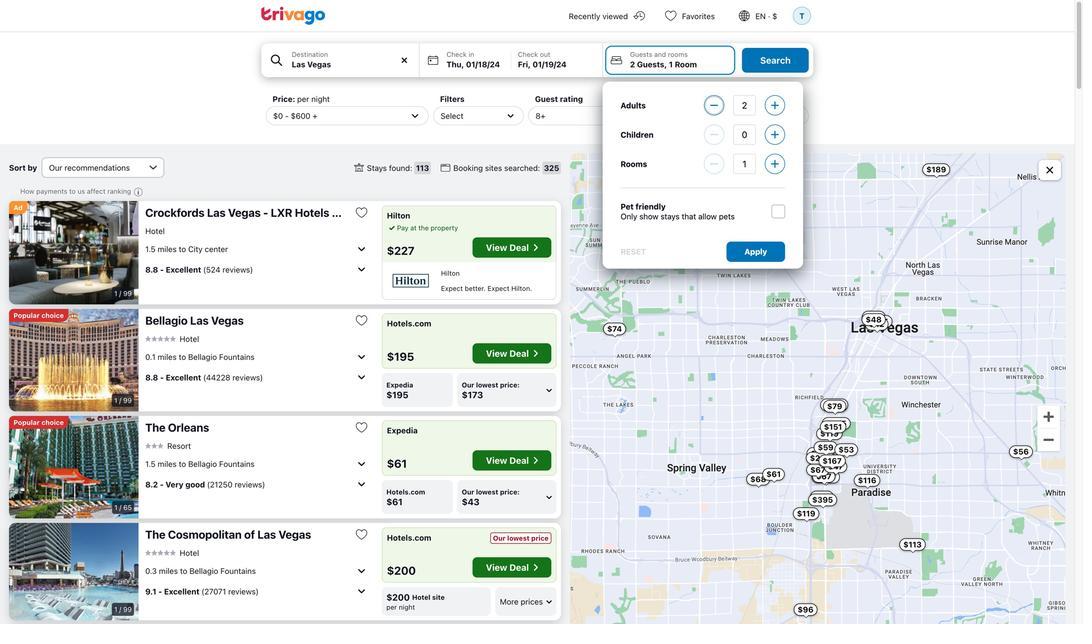 Task type: describe. For each thing, give the bounding box(es) containing it.
more
[[500, 597, 519, 606]]

guests
[[630, 50, 653, 58]]

Rooms number field
[[734, 154, 756, 174]]

2 resorts from the left
[[399, 206, 440, 219]]

check for fri,
[[518, 50, 538, 58]]

- for the orleans
[[160, 480, 164, 489]]

$
[[773, 12, 778, 21]]

0 vertical spatial per
[[297, 94, 309, 104]]

1 horizontal spatial per
[[387, 603, 397, 611]]

view for $200
[[486, 562, 508, 573]]

en · $
[[756, 12, 778, 21]]

8.8 - excellent (524 reviews)
[[145, 265, 253, 274]]

vegas for bellagio
[[211, 314, 244, 327]]

$56 button
[[1010, 446, 1033, 458]]

1 for the orleans
[[114, 504, 118, 512]]

/ for the orleans
[[119, 504, 121, 512]]

view for $195
[[486, 348, 508, 359]]

/ for crockfords las vegas - lxr hotels & resorts at resorts world
[[119, 290, 121, 298]]

$47
[[828, 462, 844, 471]]

view deal for $200
[[486, 562, 529, 573]]

$74 button
[[604, 323, 626, 335]]

0 vertical spatial hilton
[[387, 211, 410, 220]]

sites
[[485, 163, 502, 173]]

found:
[[389, 163, 412, 173]]

bellagio for orleans
[[188, 459, 217, 469]]

2 vertical spatial vegas
[[279, 528, 311, 541]]

popular choice for bellagio las vegas
[[14, 312, 64, 319]]

$40 $45
[[866, 313, 889, 326]]

price:
[[273, 94, 295, 104]]

hotels.com for $195
[[387, 319, 432, 328]]

at inside button
[[411, 224, 417, 232]]

hotel left site
[[412, 594, 431, 602]]

$271
[[814, 461, 833, 470]]

view deal for $227
[[486, 242, 529, 253]]

2 vertical spatial lowest
[[508, 534, 530, 542]]

apply
[[745, 247, 767, 256]]

search
[[761, 55, 791, 66]]

$167 button
[[819, 455, 846, 467]]

1.5 for crockfords las vegas - lxr hotels & resorts at resorts world
[[145, 244, 156, 254]]

less image for rooms
[[705, 154, 724, 174]]

$0
[[273, 111, 283, 120]]

Destination field
[[261, 43, 419, 77]]

good
[[185, 480, 205, 489]]

more prices
[[500, 597, 543, 606]]

$61 inside button
[[767, 470, 781, 479]]

hotels.com for our lowest price
[[387, 533, 432, 543]]

how payments to us affect ranking button
[[20, 187, 146, 199]]

t
[[800, 11, 805, 20]]

$40 button
[[862, 311, 886, 323]]

Destination search field
[[292, 59, 412, 70]]

miles for bellagio las vegas
[[158, 352, 177, 362]]

show
[[640, 212, 659, 221]]

the orleans
[[145, 421, 209, 434]]

hotel button for crockfords
[[145, 226, 165, 236]]

searched:
[[505, 163, 540, 173]]

reset
[[621, 247, 646, 256]]

$68 button
[[747, 473, 771, 486]]

how payments to us affect ranking
[[20, 187, 131, 195]]

1 vertical spatial $200
[[387, 564, 416, 577]]

reviews) for the
[[228, 587, 259, 596]]

our lowest price: $173
[[462, 381, 520, 400]]

1 / 99 for the cosmopolitan of las vegas
[[114, 606, 132, 614]]

$53 button
[[835, 444, 858, 456]]

excellent for crockfords
[[166, 265, 201, 274]]

3 hotel button from the top
[[145, 548, 199, 558]]

- for crockfords las vegas - lxr hotels & resorts at resorts world
[[160, 265, 164, 274]]

1 vertical spatial $119 button
[[793, 508, 820, 520]]

1 horizontal spatial $119
[[821, 429, 839, 438]]

the for the orleans
[[145, 421, 166, 434]]

deal for $61
[[510, 455, 529, 466]]

8+
[[536, 111, 546, 120]]

$195 inside expedia $195
[[387, 390, 409, 400]]

booking
[[454, 163, 483, 173]]

crockfords las vegas - lxr hotels & resorts at resorts world button
[[145, 206, 474, 220]]

$135
[[815, 466, 834, 475]]

reviews) for bellagio
[[233, 373, 263, 382]]

how
[[20, 187, 34, 195]]

- for bellagio las vegas
[[160, 373, 164, 382]]

$67 inside $96 $67
[[811, 465, 826, 475]]

$42 button
[[865, 318, 889, 331]]

1 vertical spatial hotels.com
[[387, 488, 425, 496]]

guests and rooms 2 guests, 1 room
[[630, 50, 697, 69]]

excellent for bellagio
[[166, 373, 201, 382]]

113
[[416, 163, 429, 173]]

las for crockfords
[[207, 206, 226, 219]]

$59 $53
[[818, 443, 855, 454]]

price
[[532, 534, 549, 542]]

map region
[[570, 153, 1066, 624]]

/ for the cosmopolitan of las vegas
[[119, 606, 121, 614]]

popular choice button for bellagio las vegas
[[9, 309, 68, 322]]

hotel down crockfords
[[145, 226, 165, 236]]

$96
[[798, 605, 814, 614]]

2 vertical spatial $200
[[387, 592, 410, 603]]

room
[[675, 60, 697, 69]]

stays
[[661, 212, 680, 221]]

expedia for expedia $195
[[387, 381, 413, 389]]

the cosmopolitan of las vegas button
[[145, 528, 346, 542]]

$99
[[828, 401, 844, 410]]

$87
[[821, 461, 836, 470]]

friendly
[[636, 202, 666, 211]]

choice for bellagio las vegas
[[41, 312, 64, 319]]

$195 button
[[807, 448, 835, 460]]

8.8 for crockfords las vegas - lxr hotels & resorts at resorts world
[[145, 265, 158, 274]]

0 vertical spatial city
[[726, 111, 740, 120]]

to for the cosmopolitan of las vegas
[[180, 566, 187, 576]]

8.2 - very good (21250 reviews)
[[145, 480, 265, 489]]

cosmopolitan
[[168, 528, 242, 541]]

Adults number field
[[734, 95, 756, 116]]

$47 button
[[824, 461, 848, 473]]

$48 button
[[862, 314, 886, 326]]

$135 button
[[811, 465, 838, 477]]

reviews) down 1.5 miles to bellagio fountains button
[[235, 480, 265, 489]]

lxr
[[271, 206, 292, 219]]

sort by
[[9, 163, 37, 172]]

1 for the cosmopolitan of las vegas
[[114, 606, 117, 614]]

pay at the property button
[[387, 223, 458, 233]]

- for the cosmopolitan of las vegas
[[158, 587, 162, 596]]

1 for crockfords las vegas - lxr hotels & resorts at resorts world
[[114, 290, 117, 298]]

(21250
[[207, 480, 233, 489]]

view deal button for $195
[[473, 343, 552, 364]]

2 vertical spatial our
[[493, 534, 506, 542]]

popular for the orleans
[[14, 419, 40, 427]]

$45
[[873, 317, 889, 326]]

99 for bellagio las vegas
[[123, 397, 132, 405]]

$43
[[462, 497, 480, 507]]

$93
[[814, 493, 830, 502]]

1.5 miles to bellagio fountains
[[145, 459, 255, 469]]

the orleans button
[[145, 421, 346, 435]]

recently viewed button
[[556, 0, 655, 32]]

$195 inside button
[[811, 449, 831, 458]]

$200 button
[[806, 452, 835, 465]]

$167
[[823, 456, 842, 466]]

2 expect from the left
[[488, 285, 510, 292]]

1 inside guests and rooms 2 guests, 1 room
[[669, 60, 673, 69]]

$600
[[291, 111, 311, 120]]

- inside 'button'
[[263, 206, 268, 219]]

ad button
[[9, 201, 27, 214]]

per night
[[387, 603, 415, 611]]

$59
[[818, 443, 834, 452]]

crockfords las vegas - lxr hotels & resorts at resorts world
[[145, 206, 474, 219]]

at inside 'button'
[[386, 206, 397, 219]]

vegas for crockfords
[[228, 206, 261, 219]]

recently
[[569, 12, 601, 21]]

the
[[419, 224, 429, 232]]

0.1
[[145, 352, 156, 362]]

better.
[[465, 285, 486, 292]]

search button
[[743, 48, 809, 73]]

las for bellagio
[[190, 314, 209, 327]]

$61 inside the hotels.com $61
[[387, 497, 403, 507]]

guest rating
[[535, 94, 583, 104]]



Task type: vqa. For each thing, say whether or not it's contained in the screenshot.
1 associated with Crockfords Las Vegas - LXR Hotels & Resorts at Resorts World
yes



Task type: locate. For each thing, give the bounding box(es) containing it.
city up 8.8 - excellent (524 reviews)
[[188, 244, 203, 254]]

1 vertical spatial $119
[[797, 509, 816, 518]]

1 vertical spatial vegas
[[211, 314, 244, 327]]

2 vertical spatial 99
[[123, 606, 132, 614]]

our up $43
[[462, 488, 475, 496]]

4 / from the top
[[119, 606, 121, 614]]

reviews) right the (524
[[223, 265, 253, 274]]

&
[[332, 206, 340, 219]]

bellagio for las
[[188, 352, 217, 362]]

1 more image from the top
[[766, 125, 785, 144]]

1 / from the top
[[119, 290, 121, 298]]

check out fri, 01/19/24
[[518, 50, 567, 69]]

1 check from the left
[[447, 50, 467, 58]]

by
[[28, 163, 37, 172]]

city inside button
[[188, 244, 203, 254]]

1 vertical spatial 1 / 99
[[114, 397, 132, 405]]

our up $173
[[462, 381, 475, 389]]

check inside check out fri, 01/19/24
[[518, 50, 538, 58]]

1 view deal button from the top
[[473, 238, 552, 258]]

2 price: from the top
[[500, 488, 520, 496]]

4 deal from the top
[[510, 562, 529, 573]]

to for crockfords las vegas - lxr hotels & resorts at resorts world
[[179, 244, 186, 254]]

1 vertical spatial $227
[[825, 400, 844, 410]]

3 deal from the top
[[510, 455, 529, 466]]

fountains for las
[[219, 352, 255, 362]]

children
[[621, 130, 654, 139]]

1 vertical spatial the
[[145, 528, 166, 541]]

the orleans, (las vegas, usa) image
[[9, 416, 139, 519]]

1 horizontal spatial hilton
[[441, 269, 460, 277]]

apply button
[[727, 242, 785, 262]]

deal up "hilton."
[[510, 242, 529, 253]]

2 check from the left
[[518, 50, 538, 58]]

1 vertical spatial popular choice button
[[9, 416, 68, 429]]

- left the lxr
[[263, 206, 268, 219]]

miles right 0.3
[[159, 566, 178, 576]]

hotel button for bellagio
[[145, 334, 199, 344]]

view deal up "our lowest price: $173"
[[486, 348, 529, 359]]

1 1 / 99 from the top
[[114, 290, 132, 298]]

view deal for $61
[[486, 455, 529, 466]]

2 less image from the top
[[705, 154, 724, 174]]

$61 button
[[763, 468, 785, 481]]

2 1.5 from the top
[[145, 459, 156, 469]]

$151 button
[[820, 421, 846, 433]]

8.8 down 0.1
[[145, 373, 158, 382]]

to for the orleans
[[179, 459, 186, 469]]

1 vertical spatial excellent
[[166, 373, 201, 382]]

the up resort button
[[145, 421, 166, 434]]

0 vertical spatial expedia
[[387, 381, 413, 389]]

view deal button up "our lowest price: $173"
[[473, 343, 552, 364]]

check up fri,
[[518, 50, 538, 58]]

popular choice for the orleans
[[14, 419, 64, 427]]

- down the 1.5 miles to city center
[[160, 265, 164, 274]]

2 deal from the top
[[510, 348, 529, 359]]

1 the from the top
[[145, 421, 166, 434]]

0 vertical spatial $119
[[821, 429, 839, 438]]

destination
[[292, 50, 328, 58]]

view deal up "hilton."
[[486, 242, 529, 253]]

bellagio up 9.1 - excellent (27071 reviews)
[[190, 566, 218, 576]]

hotel button down crockfords
[[145, 226, 165, 236]]

$42
[[869, 320, 885, 329]]

1 horizontal spatial expect
[[488, 285, 510, 292]]

more image
[[766, 125, 785, 144], [766, 154, 785, 174]]

rooms
[[621, 159, 647, 169]]

0 vertical spatial choice
[[41, 312, 64, 319]]

1 for bellagio las vegas
[[114, 397, 117, 405]]

las
[[207, 206, 226, 219], [190, 314, 209, 327], [258, 528, 276, 541]]

2 vertical spatial hotels.com
[[387, 533, 432, 543]]

1 vertical spatial at
[[411, 224, 417, 232]]

our inside "our lowest price: $173"
[[462, 381, 475, 389]]

city center
[[726, 111, 766, 120]]

bellagio inside bellagio las vegas button
[[145, 314, 188, 327]]

8.8 - excellent (44228 reviews)
[[145, 373, 263, 382]]

1 99 from the top
[[123, 290, 132, 298]]

Children number field
[[734, 125, 756, 145]]

$59 button
[[814, 441, 838, 454]]

$119 down $395 button
[[797, 509, 816, 518]]

more image for rooms
[[766, 154, 785, 174]]

0 vertical spatial $119 button
[[817, 428, 843, 440]]

our for $61
[[462, 488, 475, 496]]

ranking
[[107, 187, 131, 195]]

0 vertical spatial fountains
[[219, 352, 255, 362]]

- right 9.1
[[158, 587, 162, 596]]

3 1 / 99 from the top
[[114, 606, 132, 614]]

0 vertical spatial the
[[145, 421, 166, 434]]

$79
[[828, 402, 843, 411]]

$151
[[824, 422, 843, 432]]

1 deal from the top
[[510, 242, 529, 253]]

to left the us
[[69, 187, 76, 195]]

miles right 0.1
[[158, 352, 177, 362]]

bellagio up 8.8 - excellent (44228 reviews)
[[188, 352, 217, 362]]

1 view deal from the top
[[486, 242, 529, 253]]

price: per night
[[273, 94, 330, 104]]

lowest up $43
[[476, 488, 499, 496]]

bellagio up 8.2 - very good (21250 reviews)
[[188, 459, 217, 469]]

1 popular choice from the top
[[14, 312, 64, 319]]

2 view deal from the top
[[486, 348, 529, 359]]

hotel down bellagio las vegas
[[180, 334, 199, 344]]

trivago logo image
[[261, 7, 326, 25]]

view deal down our lowest price
[[486, 562, 529, 573]]

payments
[[36, 187, 67, 195]]

miles down resort button
[[158, 459, 177, 469]]

1 vertical spatial per
[[387, 603, 397, 611]]

$395
[[813, 495, 833, 505]]

resort button
[[145, 441, 191, 451]]

- right 8.2
[[160, 480, 164, 489]]

reviews) down the 0.3 miles to bellagio fountains "button"
[[228, 587, 259, 596]]

0 vertical spatial popular
[[14, 312, 40, 319]]

99 for the cosmopolitan of las vegas
[[123, 606, 132, 614]]

miles down crockfords
[[158, 244, 177, 254]]

None checkbox
[[772, 205, 785, 218]]

0.3 miles to bellagio fountains
[[145, 566, 256, 576]]

2 more image from the top
[[766, 154, 785, 174]]

price: inside "our lowest price: $173"
[[500, 381, 520, 389]]

miles for the cosmopolitan of las vegas
[[159, 566, 178, 576]]

at left the on the left
[[411, 224, 417, 232]]

view deal
[[486, 242, 529, 253], [486, 348, 529, 359], [486, 455, 529, 466], [486, 562, 529, 573]]

miles for the orleans
[[158, 459, 177, 469]]

2 1 / 99 from the top
[[114, 397, 132, 405]]

very
[[166, 480, 184, 489]]

1 / 65
[[114, 504, 132, 512]]

4 view deal button from the top
[[473, 558, 552, 578]]

$119 $119
[[797, 429, 839, 518]]

fountains for orleans
[[219, 459, 255, 469]]

hilton image
[[387, 273, 434, 289]]

center inside button
[[205, 244, 228, 254]]

vegas inside 'button'
[[228, 206, 261, 219]]

out
[[540, 50, 551, 58]]

0.3 miles to bellagio fountains button
[[145, 562, 369, 580]]

deal up our lowest price: $43
[[510, 455, 529, 466]]

hotel button up 0.3
[[145, 548, 199, 558]]

0 horizontal spatial $227
[[387, 244, 415, 257]]

$56
[[1014, 447, 1029, 456]]

popular choice button for the orleans
[[9, 416, 68, 429]]

view deal up our lowest price: $43
[[486, 455, 529, 466]]

view deal button for $61
[[473, 451, 552, 471]]

1 vertical spatial our
[[462, 488, 475, 496]]

3 view from the top
[[486, 455, 508, 466]]

bellagio inside the 0.3 miles to bellagio fountains "button"
[[190, 566, 218, 576]]

$116
[[858, 476, 877, 485]]

2 popular from the top
[[14, 419, 40, 427]]

check for thu,
[[447, 50, 467, 58]]

0.3
[[145, 566, 157, 576]]

check inside check in thu, 01/18/24
[[447, 50, 467, 58]]

0 vertical spatial vegas
[[228, 206, 261, 219]]

crockfords las vegas - lxr hotels & resorts at resorts world, (las vegas, usa) image
[[9, 201, 139, 305]]

0 vertical spatial our
[[462, 381, 475, 389]]

2 popular choice from the top
[[14, 419, 64, 427]]

$227
[[387, 244, 415, 257], [825, 400, 844, 410]]

1 vertical spatial center
[[205, 244, 228, 254]]

expedia for expedia
[[387, 426, 418, 435]]

1 horizontal spatial city
[[726, 111, 740, 120]]

view deal button up "hilton."
[[473, 238, 552, 258]]

excellent down 0.3 miles to bellagio fountains
[[164, 587, 200, 596]]

excellent down 0.1 miles to bellagio fountains
[[166, 373, 201, 382]]

1 vertical spatial hilton
[[441, 269, 460, 277]]

the up 0.3
[[145, 528, 166, 541]]

hilton
[[387, 211, 410, 220], [441, 269, 460, 277]]

1 / 99 for crockfords las vegas - lxr hotels & resorts at resorts world
[[114, 290, 132, 298]]

1 vertical spatial 1.5
[[145, 459, 156, 469]]

1.5 inside 1.5 miles to city center button
[[145, 244, 156, 254]]

1 / 99 for bellagio las vegas
[[114, 397, 132, 405]]

2
[[630, 60, 635, 69]]

hilton.
[[512, 285, 532, 292]]

excellent for the
[[164, 587, 200, 596]]

0 horizontal spatial at
[[386, 206, 397, 219]]

less image
[[705, 96, 724, 115]]

lowest inside "our lowest price: $173"
[[476, 381, 499, 389]]

2 choice from the top
[[41, 419, 64, 427]]

las right crockfords
[[207, 206, 226, 219]]

to up 9.1 - excellent (27071 reviews)
[[180, 566, 187, 576]]

to up 8.8 - excellent (44228 reviews)
[[179, 352, 186, 362]]

0 horizontal spatial night
[[312, 94, 330, 104]]

less image down less image
[[705, 125, 724, 144]]

$45 button
[[869, 315, 893, 328]]

1 vertical spatial city
[[188, 244, 203, 254]]

vegas up 0.1 miles to bellagio fountains
[[211, 314, 244, 327]]

at
[[386, 206, 397, 219], [411, 224, 417, 232]]

0.1 miles to bellagio fountains button
[[145, 348, 369, 366]]

reset button
[[621, 247, 646, 257]]

0 vertical spatial 8.8
[[145, 265, 158, 274]]

2 view deal button from the top
[[473, 343, 552, 364]]

bellagio for cosmopolitan
[[190, 566, 218, 576]]

0 vertical spatial 99
[[123, 290, 132, 298]]

lowest for $195
[[476, 381, 499, 389]]

bellagio up 0.1
[[145, 314, 188, 327]]

3 view deal button from the top
[[473, 451, 552, 471]]

view deal button for $200
[[473, 558, 552, 578]]

65
[[123, 504, 132, 512]]

2 8.8 from the top
[[145, 373, 158, 382]]

4 view from the top
[[486, 562, 508, 573]]

3 99 from the top
[[123, 606, 132, 614]]

0 vertical spatial $195
[[387, 350, 414, 363]]

99 for crockfords las vegas - lxr hotels & resorts at resorts world
[[123, 290, 132, 298]]

2 hotel button from the top
[[145, 334, 199, 344]]

price: for $61
[[500, 488, 520, 496]]

1.5 miles to city center button
[[145, 240, 369, 258]]

1 vertical spatial less image
[[705, 154, 724, 174]]

2 vertical spatial las
[[258, 528, 276, 541]]

view up the more
[[486, 562, 508, 573]]

01/18/24
[[466, 60, 500, 69]]

of
[[244, 528, 255, 541]]

$227 button
[[821, 399, 848, 411]]

$200 inside button
[[810, 454, 831, 463]]

the cosmopolitan of las vegas, (las vegas, usa) image
[[9, 523, 139, 621]]

1 vertical spatial 99
[[123, 397, 132, 405]]

hotel button up 0.1
[[145, 334, 199, 344]]

2 vertical spatial $195
[[811, 449, 831, 458]]

0 vertical spatial price:
[[500, 381, 520, 389]]

1 vertical spatial night
[[399, 603, 415, 611]]

price: inside our lowest price: $43
[[500, 488, 520, 496]]

less image
[[705, 125, 724, 144], [705, 154, 724, 174]]

1 view from the top
[[486, 242, 508, 253]]

fountains up (21250
[[219, 459, 255, 469]]

favorites
[[682, 12, 715, 21]]

pet friendly only show stays that allow pets
[[621, 202, 735, 221]]

$0 - $600 +
[[273, 111, 318, 120]]

1 horizontal spatial $227
[[825, 400, 844, 410]]

las right of in the left of the page
[[258, 528, 276, 541]]

0 vertical spatial 1.5
[[145, 244, 156, 254]]

3 view deal from the top
[[486, 455, 529, 466]]

less image left "rooms" number field
[[705, 154, 724, 174]]

1.5 inside 1.5 miles to bellagio fountains button
[[145, 459, 156, 469]]

the
[[145, 421, 166, 434], [145, 528, 166, 541]]

deal for $195
[[510, 348, 529, 359]]

more image down more icon
[[766, 125, 785, 144]]

bellagio inside 1.5 miles to bellagio fountains button
[[188, 459, 217, 469]]

1 horizontal spatial check
[[518, 50, 538, 58]]

fountains up '(27071'
[[220, 566, 256, 576]]

1 expect from the left
[[441, 285, 463, 292]]

hotel button
[[145, 226, 165, 236], [145, 334, 199, 344], [145, 548, 199, 558]]

$271 button
[[810, 460, 837, 472]]

1 popular choice button from the top
[[9, 309, 68, 322]]

2 vertical spatial excellent
[[164, 587, 200, 596]]

0 vertical spatial popular choice
[[14, 312, 64, 319]]

more image
[[766, 96, 785, 115]]

at up pay at the property button
[[386, 206, 397, 219]]

8.8 down the 1.5 miles to city center
[[145, 265, 158, 274]]

1 resorts from the left
[[343, 206, 384, 219]]

viewed
[[603, 12, 628, 21]]

to
[[69, 187, 76, 195], [179, 244, 186, 254], [179, 352, 186, 362], [179, 459, 186, 469], [180, 566, 187, 576]]

$119 button down $395 button
[[793, 508, 820, 520]]

expect left "hilton."
[[488, 285, 510, 292]]

view for $61
[[486, 455, 508, 466]]

2 vertical spatial fountains
[[220, 566, 256, 576]]

view up our lowest price: $43
[[486, 455, 508, 466]]

our inside our lowest price: $43
[[462, 488, 475, 496]]

0 vertical spatial $227
[[387, 244, 415, 257]]

1 vertical spatial price:
[[500, 488, 520, 496]]

$119 button up $59 in the right bottom of the page
[[817, 428, 843, 440]]

bellagio inside 0.1 miles to bellagio fountains button
[[188, 352, 217, 362]]

our for $195
[[462, 381, 475, 389]]

+
[[313, 111, 318, 120]]

$48
[[866, 315, 882, 324]]

vegas left the lxr
[[228, 206, 261, 219]]

pay
[[397, 224, 409, 232]]

4 view deal from the top
[[486, 562, 529, 573]]

0 vertical spatial lowest
[[476, 381, 499, 389]]

popular choice button
[[9, 309, 68, 322], [9, 416, 68, 429]]

1 vertical spatial popular choice
[[14, 419, 64, 427]]

rooms
[[668, 50, 688, 58]]

9.1
[[145, 587, 157, 596]]

1 choice from the top
[[41, 312, 64, 319]]

- right $0
[[285, 111, 289, 120]]

vegas right of in the left of the page
[[279, 528, 311, 541]]

the for the cosmopolitan of las vegas
[[145, 528, 166, 541]]

$119 down $305
[[821, 429, 839, 438]]

8.8
[[145, 265, 158, 274], [145, 373, 158, 382]]

hotel up 0.3 miles to bellagio fountains
[[180, 548, 199, 558]]

1 horizontal spatial night
[[399, 603, 415, 611]]

lowest left the price
[[508, 534, 530, 542]]

1 vertical spatial 8.8
[[145, 373, 158, 382]]

$227 inside button
[[825, 400, 844, 410]]

less image for children
[[705, 125, 724, 144]]

0 vertical spatial more image
[[766, 125, 785, 144]]

2 / from the top
[[119, 397, 121, 405]]

1 horizontal spatial resorts
[[399, 206, 440, 219]]

0 horizontal spatial $119
[[797, 509, 816, 518]]

property type
[[630, 94, 684, 104]]

lowest for $61
[[476, 488, 499, 496]]

clear image
[[399, 55, 410, 65]]

1 vertical spatial fountains
[[219, 459, 255, 469]]

$68
[[751, 475, 767, 484]]

$173
[[462, 390, 483, 400]]

view deal button down our lowest price
[[473, 558, 552, 578]]

1
[[669, 60, 673, 69], [114, 290, 117, 298], [114, 397, 117, 405], [114, 504, 118, 512], [114, 606, 117, 614]]

- down 0.1 miles to bellagio fountains
[[160, 373, 164, 382]]

1 horizontal spatial center
[[743, 111, 766, 120]]

orleans
[[168, 421, 209, 434]]

resorts right &
[[343, 206, 384, 219]]

fountains for cosmopolitan
[[220, 566, 256, 576]]

choice for the orleans
[[41, 419, 64, 427]]

reviews) for crockfords
[[223, 265, 253, 274]]

our left the price
[[493, 534, 506, 542]]

fountains up (44228
[[219, 352, 255, 362]]

lowest up $173
[[476, 381, 499, 389]]

view up "our lowest price: $173"
[[486, 348, 508, 359]]

fountains inside "button"
[[220, 566, 256, 576]]

deal down our lowest price
[[510, 562, 529, 573]]

0 horizontal spatial center
[[205, 244, 228, 254]]

/ for bellagio las vegas
[[119, 397, 121, 405]]

popular for bellagio las vegas
[[14, 312, 40, 319]]

guests,
[[637, 60, 667, 69]]

deal for $227
[[510, 242, 529, 253]]

0 horizontal spatial hilton
[[387, 211, 410, 220]]

price: for $195
[[500, 381, 520, 389]]

1 vertical spatial $195
[[387, 390, 409, 400]]

1 horizontal spatial at
[[411, 224, 417, 232]]

1.5 down crockfords
[[145, 244, 156, 254]]

reviews) down 0.1 miles to bellagio fountains button
[[233, 373, 263, 382]]

las up 0.1 miles to bellagio fountains
[[190, 314, 209, 327]]

view for $227
[[486, 242, 508, 253]]

1.5 up 8.2
[[145, 459, 156, 469]]

more image right "rooms" number field
[[766, 154, 785, 174]]

0 vertical spatial at
[[386, 206, 397, 219]]

resorts up pay at the property button
[[399, 206, 440, 219]]

1 price: from the top
[[500, 381, 520, 389]]

property
[[630, 94, 665, 104]]

city down the location
[[726, 111, 740, 120]]

0 vertical spatial 1 / 99
[[114, 290, 132, 298]]

night down hotel site
[[399, 603, 415, 611]]

resorts
[[343, 206, 384, 219], [399, 206, 440, 219]]

0 vertical spatial las
[[207, 206, 226, 219]]

$189
[[927, 165, 947, 174]]

$61
[[387, 457, 407, 470], [767, 470, 781, 479], [387, 497, 403, 507]]

view up expect better. expect hilton.
[[486, 242, 508, 253]]

1.5 for the orleans
[[145, 459, 156, 469]]

view deal for $195
[[486, 348, 529, 359]]

hotel
[[145, 226, 165, 236], [180, 334, 199, 344], [180, 548, 199, 558], [412, 594, 431, 602]]

0 horizontal spatial resorts
[[343, 206, 384, 219]]

0 vertical spatial night
[[312, 94, 330, 104]]

expect left better.
[[441, 285, 463, 292]]

1 vertical spatial popular
[[14, 419, 40, 427]]

deal
[[510, 242, 529, 253], [510, 348, 529, 359], [510, 455, 529, 466], [510, 562, 529, 573]]

more image for children
[[766, 125, 785, 144]]

0 vertical spatial less image
[[705, 125, 724, 144]]

8.8 for bellagio las vegas
[[145, 373, 158, 382]]

2 the from the top
[[145, 528, 166, 541]]

1 1.5 from the top
[[145, 244, 156, 254]]

1 vertical spatial las
[[190, 314, 209, 327]]

night up +
[[312, 94, 330, 104]]

check up thu, on the left of the page
[[447, 50, 467, 58]]

2 view from the top
[[486, 348, 508, 359]]

center down the location
[[743, 111, 766, 120]]

bellagio las vegas, (las vegas, usa) image
[[9, 309, 139, 412]]

(524
[[203, 265, 221, 274]]

2 vertical spatial 1 / 99
[[114, 606, 132, 614]]

0 vertical spatial popular choice button
[[9, 309, 68, 322]]

$750
[[816, 473, 836, 482]]

to for bellagio las vegas
[[179, 352, 186, 362]]

3 / from the top
[[119, 504, 121, 512]]

deal up "our lowest price: $173"
[[510, 348, 529, 359]]

deal for $200
[[510, 562, 529, 573]]

miles inside "button"
[[159, 566, 178, 576]]

0 horizontal spatial per
[[297, 94, 309, 104]]

0 horizontal spatial check
[[447, 50, 467, 58]]

to inside "button"
[[180, 566, 187, 576]]

hilton up expect better. expect hilton.
[[441, 269, 460, 277]]

pets
[[719, 212, 735, 221]]

0 vertical spatial hotels.com
[[387, 319, 432, 328]]

1 vertical spatial more image
[[766, 154, 785, 174]]

0 horizontal spatial expect
[[441, 285, 463, 292]]

2 vertical spatial hotel button
[[145, 548, 199, 558]]

view deal button for $227
[[473, 238, 552, 258]]

0 vertical spatial excellent
[[166, 265, 201, 274]]

our lowest price: $43
[[462, 488, 520, 507]]

1 vertical spatial lowest
[[476, 488, 499, 496]]

0 horizontal spatial city
[[188, 244, 203, 254]]

hilton up pay
[[387, 211, 410, 220]]

1 vertical spatial choice
[[41, 419, 64, 427]]

1 vertical spatial expedia
[[387, 426, 418, 435]]

0 vertical spatial center
[[743, 111, 766, 120]]

to up 8.8 - excellent (524 reviews)
[[179, 244, 186, 254]]

fri,
[[518, 60, 531, 69]]

1 vertical spatial hotel button
[[145, 334, 199, 344]]

prices
[[521, 597, 543, 606]]

in
[[469, 50, 474, 58]]

0 vertical spatial $200
[[810, 454, 831, 463]]

view deal button up our lowest price: $43
[[473, 451, 552, 471]]

miles for crockfords las vegas - lxr hotels & resorts at resorts world
[[158, 244, 177, 254]]

las inside 'button'
[[207, 206, 226, 219]]

en
[[756, 12, 766, 21]]

1 popular from the top
[[14, 312, 40, 319]]

2 99 from the top
[[123, 397, 132, 405]]

center up the (524
[[205, 244, 228, 254]]

property
[[431, 224, 458, 232]]

1 less image from the top
[[705, 125, 724, 144]]

the cosmopolitan of las vegas
[[145, 528, 311, 541]]

2 popular choice button from the top
[[9, 416, 68, 429]]

0 vertical spatial hotel button
[[145, 226, 165, 236]]

lowest inside our lowest price: $43
[[476, 488, 499, 496]]

1 hotel button from the top
[[145, 226, 165, 236]]

8.2
[[145, 480, 158, 489]]

to down resort
[[179, 459, 186, 469]]

$305
[[826, 419, 847, 428]]

excellent down the 1.5 miles to city center
[[166, 265, 201, 274]]

1 8.8 from the top
[[145, 265, 158, 274]]



